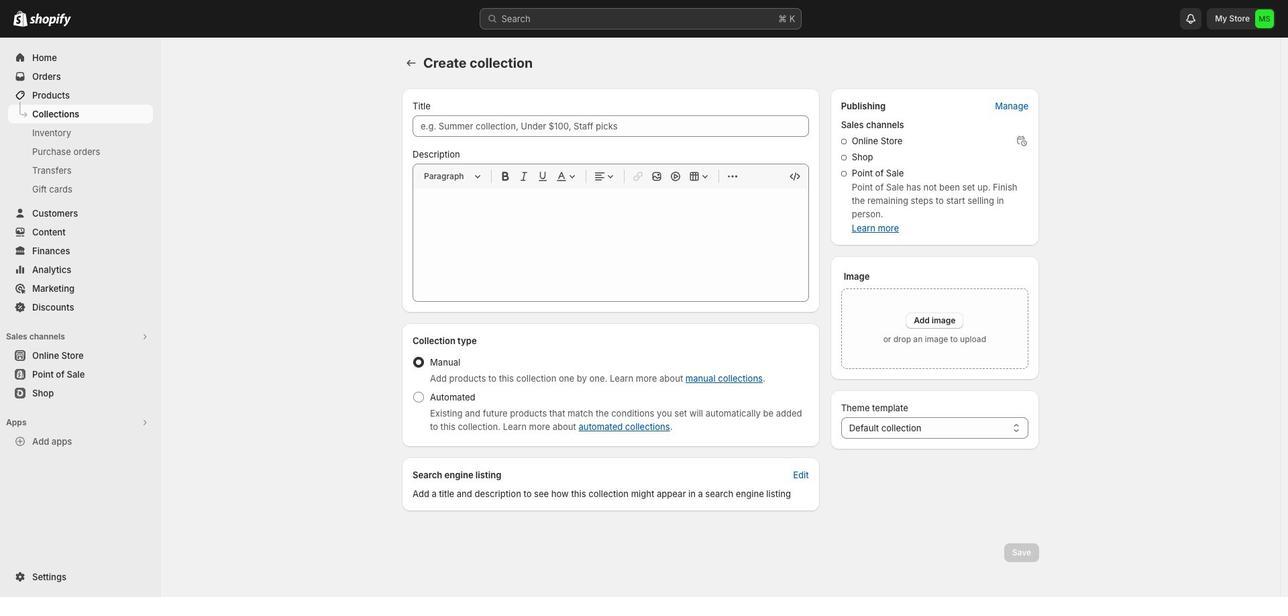 Task type: locate. For each thing, give the bounding box(es) containing it.
shopify image
[[30, 13, 71, 27]]

shopify image
[[13, 11, 28, 27]]

e.g. Summer collection, Under $100, Staff picks text field
[[413, 115, 809, 137]]

my store image
[[1256, 9, 1274, 28]]



Task type: vqa. For each thing, say whether or not it's contained in the screenshot.
Enter time TEXT BOX
no



